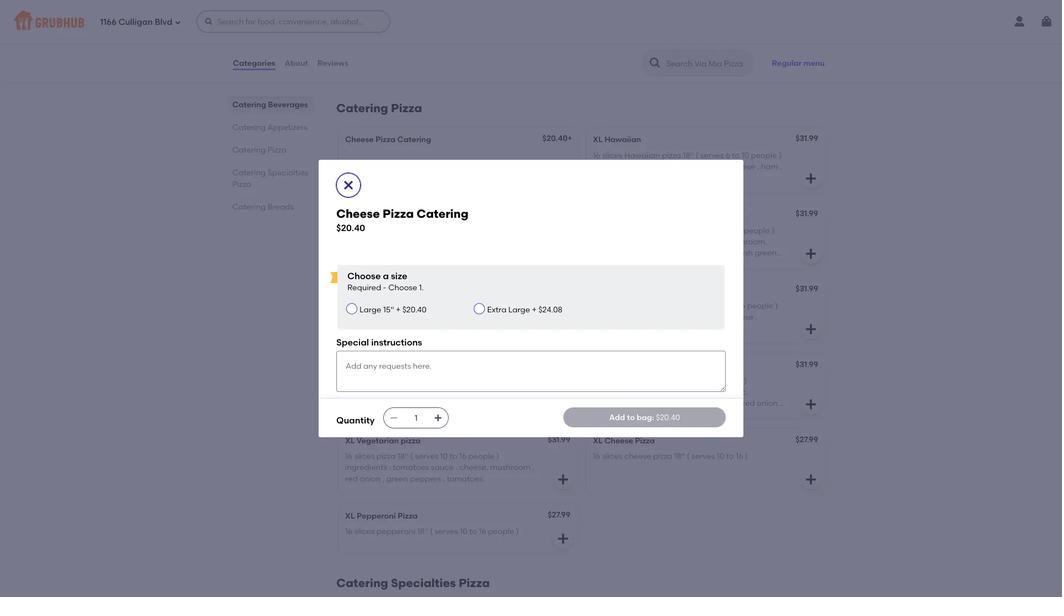 Task type: vqa. For each thing, say whether or not it's contained in the screenshot.
Catering Specialties Pizza to the top
yes



Task type: locate. For each thing, give the bounding box(es) containing it.
cilantro
[[693, 312, 722, 322]]

0 vertical spatial specialties
[[268, 168, 309, 177]]

0 vertical spatial green
[[755, 248, 777, 258]]

0 vertical spatial pepperoni
[[405, 301, 444, 311]]

0 vertical spatial peppers
[[447, 248, 478, 258]]

slices down "xl cheese pizza"
[[603, 452, 623, 461]]

, inside 16 slices pizza 18'' ( serves 10 to 16 people ) ingredients : pesto sauce , cheese . garlic, tomatoes, artichoke hearts, mushroom, red onion and chicken
[[689, 388, 691, 397]]

chicken down chicken
[[625, 301, 654, 311]]

slices inside '16 slices pizza 18'' ( serves 10 to 16 people ) ingredients : tomatoes sauce , cheese, mushroom , red onion , green peppers , tomatoes.'
[[355, 452, 375, 461]]

18'' inside 16 slices double pepperoni with extra cheese 18'' ( serves 10 to 16 people )
[[513, 301, 524, 311]]

slices down chipotle
[[355, 376, 375, 386]]

garlic
[[641, 237, 662, 246], [641, 312, 662, 322]]

size
[[391, 271, 408, 282]]

1 vertical spatial mushroom,
[[699, 399, 741, 408]]

catering pizza up "cheese pizza catering"
[[337, 101, 422, 115]]

1 horizontal spatial 6
[[719, 226, 723, 235]]

choose down size
[[389, 283, 417, 293]]

hawaiian inside 16 slices hawaiian pizza  18" ( serves 6 to 10 people ) ingredients : tomatoes sauce , extra cheese , ham , pineapple .
[[625, 150, 661, 160]]

sticks
[[386, 36, 408, 45], [644, 36, 665, 45], [654, 51, 675, 61]]

peppers left tomatoes.
[[410, 474, 441, 484]]

hawaiian
[[605, 135, 642, 144], [625, 150, 661, 160]]

0 vertical spatial spicy
[[377, 376, 396, 386]]

slices down combo
[[355, 226, 375, 235]]

cheese,
[[460, 463, 489, 472]]

0 vertical spatial garlic
[[641, 237, 662, 246]]

1 vertical spatial catering pizza
[[232, 145, 287, 154]]

tomatoes inside the 16 slices italiana pizza 18'' ( serves 6 to 10 people ) ingredients : garlic sauce , cheese , mushroom, tomatoes ,sausage , and topped with fresh green onion .
[[593, 248, 630, 258]]

via
[[668, 285, 679, 295]]

sausage
[[345, 260, 377, 269]]

slices inside 16 slices hawaiian pizza  18" ( serves 6 to 10 people ) ingredients : tomatoes sauce , extra cheese , ham , pineapple .
[[603, 150, 623, 160]]

1 horizontal spatial large
[[509, 305, 530, 314]]

red down vegetarian
[[345, 474, 358, 484]]

18'' inside '16 slices pizza 18'' ( serves 10 to 16 people ) ingredients : tomatoes sauce , cheese, mushroom , red onion , green peppers , tomatoes.'
[[398, 452, 409, 461]]

2 horizontal spatial 6
[[726, 150, 731, 160]]

: for chicken
[[637, 312, 639, 322]]

pizza inside 16 slices hawaiian pizza  18" ( serves 6 to 10 people ) ingredients : tomatoes sauce , extra cheese , ham , pineapple .
[[662, 150, 682, 160]]

1 horizontal spatial extra
[[708, 162, 727, 171]]

+ left xl hawaiian
[[568, 134, 573, 143]]

cheese inside the 16 slices italiana pizza 18'' ( serves 6 to 10 people ) ingredients : garlic sauce , cheese , mushroom, tomatoes ,sausage , and topped with fresh green onion .
[[693, 237, 720, 246]]

chicken
[[698, 285, 727, 295], [625, 301, 654, 311], [694, 324, 723, 333], [389, 361, 419, 370], [398, 376, 427, 386], [491, 399, 521, 408], [610, 410, 639, 420]]

choose up the required
[[348, 271, 381, 282]]

: up mushroom,green
[[422, 237, 424, 246]]

. inside 16 slices pizza 18'' ( serves 10 to 16 people ) ingredients : pesto sauce , cheese . garlic, tomatoes, artichoke hearts, mushroom, red onion and chicken
[[721, 388, 723, 397]]

,sausage
[[632, 248, 665, 258]]

16 slices hawaiian pizza  18" ( serves 6 to 10 people ) ingredients : tomatoes sauce , extra cheese , ham , pineapple .
[[593, 150, 783, 182]]

ranch up bacon
[[620, 36, 642, 45]]

2 horizontal spatial with
[[717, 248, 733, 258]]

1166 culligan blvd
[[100, 17, 172, 27]]

0 vertical spatial extra
[[708, 162, 727, 171]]

extra
[[488, 305, 507, 314]]

mushroom, down garlic,
[[699, 399, 741, 408]]

0 horizontal spatial green
[[387, 474, 408, 484]]

1 horizontal spatial catering specialties pizza
[[337, 577, 490, 591]]

catering
[[232, 100, 266, 109], [337, 101, 388, 115], [232, 122, 266, 132], [398, 135, 432, 144], [232, 145, 266, 154], [232, 168, 266, 177], [232, 202, 266, 211], [417, 207, 469, 221], [337, 577, 388, 591]]

1 vertical spatial pepperoni
[[357, 285, 396, 295]]

slices for 16 slices italiana pizza 18'' ( serves 6 to 10 people ) ingredients : garlic sauce , cheese , mushroom, tomatoes ,sausage , and topped with fresh green onion .
[[603, 226, 623, 235]]

slices inside 16 slices chicken pizza 18'' ( serves 10 to 16 people ) ingredients : garlic sauce , cilantro . cheese , mushroom , red onion and chicken .
[[603, 301, 623, 311]]

chicken
[[630, 285, 661, 295]]

extra left the extra
[[463, 301, 482, 311]]

serves
[[681, 51, 705, 61], [701, 150, 724, 160], [460, 226, 484, 235], [694, 226, 717, 235], [694, 301, 718, 311], [345, 312, 369, 322], [446, 376, 470, 386], [663, 376, 687, 386], [415, 452, 439, 461], [692, 452, 715, 461], [435, 527, 458, 537]]

slices up tomatoes,
[[603, 376, 623, 386]]

chicken down tomatoes,
[[610, 410, 639, 420]]

ingredients inside the 16 slices italiana pizza 18'' ( serves 6 to 10 people ) ingredients : garlic sauce , cheese , mushroom, tomatoes ,sausage , and topped with fresh green onion .
[[593, 237, 635, 246]]

slices inside the 16 slices italiana pizza 18'' ( serves 6 to 10 people ) ingredients : garlic sauce , cheese , mushroom, tomatoes ,sausage , and topped with fresh green onion .
[[603, 226, 623, 235]]

with left fresh
[[717, 248, 733, 258]]

xl combo pizza
[[345, 210, 407, 220]]

(
[[677, 51, 679, 61], [696, 150, 699, 160], [486, 226, 489, 235], [689, 226, 692, 235], [663, 285, 666, 295], [526, 301, 529, 311], [690, 301, 692, 311], [442, 376, 445, 386], [659, 376, 661, 386], [411, 452, 413, 461], [687, 452, 690, 461], [430, 527, 433, 537]]

2 vertical spatial pepperoni
[[357, 512, 396, 521]]

tomatoes
[[641, 162, 677, 171], [426, 237, 462, 246], [593, 248, 630, 258], [433, 399, 469, 408], [393, 463, 429, 472]]

regular
[[772, 58, 802, 68]]

regular menu button
[[767, 51, 830, 75]]

slices inside 16 slices double pepperoni with extra cheese 18'' ( serves 10 to 16 people )
[[355, 301, 375, 311]]

pepperoni down 1.
[[405, 301, 444, 311]]

20
[[707, 51, 716, 61]]

catering pizza
[[337, 101, 422, 115], [232, 145, 287, 154]]

. inside the 16 slices italiana pizza 18'' ( serves 6 to 10 people ) ingredients : garlic sauce , cheese , mushroom, tomatoes ,sausage , and topped with fresh green onion .
[[616, 260, 618, 269]]

ingredients down the italiana
[[593, 237, 635, 246]]

hawaiian up pineapple
[[605, 135, 642, 144]]

0 vertical spatial $27.99
[[796, 435, 819, 444]]

catering beverages
[[232, 100, 308, 109]]

2 garlic from the top
[[641, 312, 662, 322]]

1 horizontal spatial with
[[446, 301, 461, 311]]

18"
[[683, 150, 694, 160]]

0 horizontal spatial extra
[[463, 301, 482, 311]]

green right fresh
[[755, 248, 777, 258]]

$31.99 for 16 slices hawaiian pizza  18" ( serves 6 to 10 people ) ingredients : tomatoes sauce , extra cheese , ham , pineapple .
[[796, 134, 819, 143]]

$31.99
[[796, 134, 819, 143], [796, 209, 819, 218], [796, 284, 819, 294], [796, 360, 819, 369], [548, 435, 571, 444]]

0 vertical spatial ranch
[[620, 36, 642, 45]]

ingredients up marinated
[[345, 388, 387, 397]]

catering inside cheese pizza catering $20.40
[[417, 207, 469, 221]]

1 vertical spatial mushroom
[[345, 399, 386, 408]]

mushroom inside '16 slices pizza 18'' ( serves 10 to 16 people ) ingredients : tomatoes sauce , cheese, mushroom , red onion , green peppers , tomatoes.'
[[491, 463, 531, 472]]

. inside 16 slices combination pizza 18'' serves ( 6 to 10 people ) ingredients : tomatoes sauce , salami linguica , mushroom,green peppers black olives and sausage .
[[379, 260, 381, 269]]

peppers left the black
[[447, 248, 478, 258]]

ingredients down "combination"
[[378, 237, 420, 246]]

mushroom, up fresh
[[725, 237, 768, 246]]

pizza inside '16 slices pizza 18'' ( serves 10 to 16 people ) ingredients : tomatoes sauce , cheese, mushroom , red onion , green peppers , tomatoes.'
[[377, 452, 396, 461]]

16 slices pepperoni 18'' ( serves 10 to 16 people )
[[345, 527, 519, 537]]

chipotle
[[355, 361, 387, 370]]

serves inside '16 slices pizza 18'' ( serves 10 to 16 people ) ingredients : tomatoes sauce , cheese, mushroom , red onion , green peppers , tomatoes.'
[[415, 452, 439, 461]]

tomatoes inside 16 slices spicy chicken 18'' ( serves 10 to 16 people ) ingredients : chipotle spicy sauce , cheese , mushroom , red onion , tomatoes , and chicken marinated with chipotle sauce .
[[433, 399, 469, 408]]

beverages
[[268, 100, 308, 109]]

: inside 16 slices spicy chicken 18'' ( serves 10 to 16 people ) ingredients : chipotle spicy sauce , cheese , mushroom , red onion , tomatoes , and chicken marinated with chipotle sauce .
[[389, 388, 391, 397]]

peppers
[[447, 248, 478, 258], [410, 474, 441, 484]]

and inside the 16 slices italiana pizza 18'' ( serves 6 to 10 people ) ingredients : garlic sauce , cheese , mushroom, tomatoes ,sausage , and topped with fresh green onion .
[[671, 248, 686, 258]]

chicken down special instructions text box
[[491, 399, 521, 408]]

xl garlic chicken ( via mia chicken )
[[593, 285, 732, 295]]

0 vertical spatial choose
[[348, 271, 381, 282]]

: down the italiana
[[637, 237, 639, 246]]

16 slices combination pizza 18'' serves ( 6 to 10 people ) ingredients : tomatoes sauce , salami linguica , mushroom,green peppers black olives and sausage .
[[345, 226, 540, 269]]

and
[[525, 248, 540, 258], [671, 248, 686, 258], [677, 324, 692, 333], [475, 399, 490, 408], [593, 410, 608, 420]]

chicken down xl chipotle chicken
[[398, 376, 427, 386]]

slices left the italiana
[[603, 226, 623, 235]]

: down xl vegetarian pizza
[[389, 463, 391, 472]]

search icon image
[[649, 56, 662, 70]]

0 vertical spatial with
[[717, 248, 733, 258]]

: for spicy
[[389, 388, 391, 397]]

18'' inside 16 slices spicy chicken 18'' ( serves 10 to 16 people ) ingredients : chipotle spicy sauce , cheese , mushroom , red onion , tomatoes , and chicken marinated with chipotle sauce .
[[429, 376, 440, 386]]

0 vertical spatial catering specialties pizza
[[232, 168, 309, 189]]

pepperoni for xl pepperoni blast
[[357, 285, 396, 295]]

1 garlic from the top
[[641, 237, 662, 246]]

garlic up ,sausage
[[641, 237, 662, 246]]

xl
[[593, 135, 603, 144], [345, 210, 355, 220], [345, 285, 355, 295], [593, 285, 603, 295], [345, 436, 355, 446], [593, 436, 603, 446], [345, 512, 355, 521]]

0 horizontal spatial +
[[396, 305, 401, 314]]

16 slices double pepperoni with extra cheese 18'' ( serves 10 to 16 people )
[[345, 301, 529, 322]]

0 horizontal spatial catering pizza
[[232, 145, 287, 154]]

ingredients for italiana
[[593, 237, 635, 246]]

1 vertical spatial hawaiian
[[625, 150, 661, 160]]

cheese
[[345, 135, 374, 144], [337, 207, 380, 221], [605, 436, 634, 446]]

1 horizontal spatial +
[[532, 305, 537, 314]]

ranch
[[620, 36, 642, 45], [630, 51, 652, 61]]

cheese inside 16 slices pizza 18'' ( serves 10 to 16 people ) ingredients : pesto sauce , cheese . garlic, tomatoes, artichoke hearts, mushroom, red onion and chicken
[[692, 388, 719, 397]]

chipotle up xl vegetarian pizza
[[405, 410, 435, 420]]

large
[[360, 305, 382, 314], [509, 305, 530, 314]]

16
[[593, 150, 601, 160], [345, 226, 353, 235], [593, 226, 601, 235], [345, 301, 353, 311], [593, 301, 601, 311], [739, 301, 746, 311], [390, 312, 397, 322], [345, 376, 353, 386], [491, 376, 498, 386], [593, 376, 601, 386], [708, 376, 715, 386], [345, 452, 353, 461], [460, 452, 467, 461], [593, 452, 601, 461], [736, 452, 744, 461], [345, 527, 353, 537], [479, 527, 487, 537]]

1 vertical spatial choose
[[389, 283, 417, 293]]

1 vertical spatial spicy
[[426, 388, 445, 397]]

0 vertical spatial cheese
[[345, 135, 374, 144]]

1 horizontal spatial mushroom
[[491, 463, 531, 472]]

6 inside 16 slices combination pizza 18'' serves ( 6 to 10 people ) ingredients : tomatoes sauce , salami linguica , mushroom,green peppers black olives and sausage .
[[490, 226, 495, 235]]

1 vertical spatial extra
[[463, 301, 482, 311]]

slices down the required
[[355, 301, 375, 311]]

ingredients down vegetarian
[[345, 463, 387, 472]]

mushroom right cheese,
[[491, 463, 531, 472]]

2 horizontal spatial mushroom
[[593, 324, 634, 333]]

18'' inside 16 slices pizza 18'' ( serves 10 to 16 people ) ingredients : pesto sauce , cheese . garlic, tomatoes, artichoke hearts, mushroom, red onion and chicken
[[646, 376, 657, 386]]

2 large from the left
[[509, 305, 530, 314]]

slices
[[603, 150, 623, 160], [355, 226, 375, 235], [603, 226, 623, 235], [355, 301, 375, 311], [603, 301, 623, 311], [355, 376, 375, 386], [603, 376, 623, 386], [355, 452, 375, 461], [603, 452, 623, 461], [355, 527, 375, 537]]

0 horizontal spatial 6
[[490, 226, 495, 235]]

spicy down xl chipotle chicken
[[377, 376, 396, 386]]

red down chicken
[[640, 324, 652, 333]]

1 vertical spatial $27.99
[[548, 510, 571, 520]]

red up xl vegetarian pizza
[[392, 399, 404, 408]]

2 horizontal spatial +
[[568, 134, 573, 143]]

slices down garlic
[[603, 301, 623, 311]]

catering specialties pizza inside catering specialties pizza tab
[[232, 168, 309, 189]]

+ left $24.08
[[532, 305, 537, 314]]

32
[[593, 51, 602, 61]]

0 horizontal spatial with
[[387, 410, 403, 420]]

svg image
[[1041, 15, 1054, 28], [175, 19, 181, 26], [805, 57, 818, 70], [805, 172, 818, 186], [557, 323, 570, 336], [805, 398, 818, 412], [390, 414, 399, 423], [434, 414, 443, 423], [557, 474, 570, 487], [805, 474, 818, 487]]

pepperoni down the xl pepperoni pizza
[[377, 527, 416, 537]]

svg image
[[205, 17, 213, 26], [342, 179, 355, 192], [805, 248, 818, 261], [805, 323, 818, 336], [557, 398, 570, 412], [557, 533, 570, 546]]

mushroom inside 16 slices spicy chicken 18'' ( serves 10 to 16 people ) ingredients : chipotle spicy sauce , cheese , mushroom , red onion , tomatoes , and chicken marinated with chipotle sauce .
[[345, 399, 386, 408]]

1 vertical spatial garlic
[[641, 312, 662, 322]]

0 vertical spatial pepperoni
[[345, 36, 385, 45]]

quantity
[[337, 415, 375, 426]]

1 horizontal spatial green
[[755, 248, 777, 258]]

choose
[[348, 271, 381, 282], [389, 283, 417, 293]]

: inside the 16 slices italiana pizza 18'' ( serves 6 to 10 people ) ingredients : garlic sauce , cheese , mushroom, tomatoes ,sausage , and topped with fresh green onion .
[[637, 237, 639, 246]]

2 vertical spatial cheese
[[605, 436, 634, 446]]

pizza up pesto
[[625, 376, 644, 386]]

ingredients
[[593, 162, 635, 171], [378, 237, 420, 246], [593, 237, 635, 246], [593, 312, 635, 322], [345, 388, 387, 397], [593, 388, 635, 397], [345, 463, 387, 472]]

bag:
[[637, 413, 655, 423]]

2 vertical spatial mushroom
[[491, 463, 531, 472]]

1 vertical spatial with
[[446, 301, 461, 311]]

ingredients inside 16 slices pizza 18'' ( serves 10 to 16 people ) ingredients : pesto sauce , cheese . garlic, tomatoes, artichoke hearts, mushroom, red onion and chicken
[[593, 388, 635, 397]]

) inside 16 slices hawaiian pizza  18" ( serves 6 to 10 people ) ingredients : tomatoes sauce , extra cheese , ham , pineapple .
[[779, 150, 782, 160]]

ingredients up tomatoes,
[[593, 388, 635, 397]]

catering pizza tab
[[232, 144, 310, 156]]

ham
[[762, 162, 779, 171]]

. inside 16 slices spicy chicken 18'' ( serves 10 to 16 people ) ingredients : chipotle spicy sauce , cheese , mushroom , red onion , tomatoes , and chicken marinated with chipotle sauce .
[[462, 410, 464, 420]]

black
[[480, 248, 501, 258]]

sauce inside 16 slices chicken pizza 18'' ( serves 10 to 16 people ) ingredients : garlic sauce , cilantro . cheese , mushroom , red onion and chicken .
[[664, 312, 687, 322]]

pepperoni
[[405, 301, 444, 311], [377, 527, 416, 537]]

) inside '16 slices pizza 18'' ( serves 10 to 16 people ) ingredients : tomatoes sauce , cheese, mushroom , red onion , green peppers , tomatoes.'
[[497, 452, 499, 461]]

slices down the xl pepperoni pizza
[[355, 527, 375, 537]]

ingredients up pineapple
[[593, 162, 635, 171]]

: down chicken
[[637, 312, 639, 322]]

ingredients for hawaiian
[[593, 162, 635, 171]]

pizza
[[662, 150, 682, 160], [427, 226, 446, 235], [656, 301, 675, 311], [625, 376, 644, 386], [401, 436, 421, 446], [377, 452, 396, 461], [654, 452, 673, 461]]

: inside 16 slices chicken pizza 18'' ( serves 10 to 16 people ) ingredients : garlic sauce , cilantro . cheese , mushroom , red onion and chicken .
[[637, 312, 639, 322]]

pepperoni
[[345, 36, 385, 45], [357, 285, 396, 295], [357, 512, 396, 521]]

mushroom up marinated
[[345, 399, 386, 408]]

slices down vegetarian
[[355, 452, 375, 461]]

chicken down instructions
[[389, 361, 419, 370]]

16 slices cheese pizza 18'' ( serves 10 to 16 )
[[593, 452, 748, 461]]

( inside the 16 slices italiana pizza 18'' ( serves 6 to 10 people ) ingredients : garlic sauce , cheese , mushroom, tomatoes ,sausage , and topped with fresh green onion .
[[689, 226, 692, 235]]

serves inside 16 slices chicken pizza 18'' ( serves 10 to 16 people ) ingredients : garlic sauce , cilantro . cheese , mushroom , red onion and chicken .
[[694, 301, 718, 311]]

with inside 16 slices double pepperoni with extra cheese 18'' ( serves 10 to 16 people )
[[446, 301, 461, 311]]

sauce inside '16 slices pizza 18'' ( serves 10 to 16 people ) ingredients : tomatoes sauce , cheese, mushroom , red onion , green peppers , tomatoes.'
[[431, 463, 454, 472]]

1 horizontal spatial peppers
[[447, 248, 478, 258]]

0 vertical spatial mushroom
[[593, 324, 634, 333]]

to inside 16 slices chicken pizza 18'' ( serves 10 to 16 people ) ingredients : garlic sauce , cilantro . cheese , mushroom , red onion and chicken .
[[729, 301, 737, 311]]

0 horizontal spatial $27.99
[[548, 510, 571, 520]]

( inside '16 slices pizza 18'' ( serves 10 to 16 people ) ingredients : tomatoes sauce , cheese, mushroom , red onion , green peppers , tomatoes.'
[[411, 452, 413, 461]]

$20.40 for bag:
[[656, 413, 681, 423]]

garlic
[[605, 285, 628, 295]]

mushroom down garlic
[[593, 324, 634, 333]]

xl for xl cheese pizza
[[593, 436, 603, 446]]

garlic,
[[725, 388, 748, 397]]

specialties down "catering pizza" tab
[[268, 168, 309, 177]]

with
[[717, 248, 733, 258], [446, 301, 461, 311], [387, 410, 403, 420]]

onion
[[593, 260, 614, 269], [654, 324, 675, 333], [406, 399, 427, 408], [757, 399, 778, 408], [360, 474, 381, 484]]

people inside 16 slices double pepperoni with extra cheese 18'' ( serves 10 to 16 people )
[[399, 312, 425, 322]]

garlic inside the 16 slices italiana pizza 18'' ( serves 6 to 10 people ) ingredients : garlic sauce , cheese , mushroom, tomatoes ,sausage , and topped with fresh green onion .
[[641, 237, 662, 246]]

large left 15"
[[360, 305, 382, 314]]

pizza down xl garlic chicken ( via mia chicken )
[[656, 301, 675, 311]]

2 vertical spatial with
[[387, 410, 403, 420]]

with left input item quantity number field
[[387, 410, 403, 420]]

.
[[633, 173, 635, 182], [379, 260, 381, 269], [616, 260, 618, 269], [723, 312, 725, 322], [725, 324, 727, 333], [721, 388, 723, 397], [462, 410, 464, 420]]

0 horizontal spatial specialties
[[268, 168, 309, 177]]

pizza left "18""
[[662, 150, 682, 160]]

ingredients inside 16 slices chicken pizza 18'' ( serves 10 to 16 people ) ingredients : garlic sauce , cilantro . cheese , mushroom , red onion and chicken .
[[593, 312, 635, 322]]

specialties down "16 slices pepperoni 18'' ( serves 10 to 16 people )"
[[391, 577, 456, 591]]

people inside 16 slices pizza 18'' ( serves 10 to 16 people ) ingredients : pesto sauce , cheese . garlic, tomatoes, artichoke hearts, mushroom, red onion and chicken
[[717, 376, 743, 386]]

6
[[726, 150, 731, 160], [490, 226, 495, 235], [719, 226, 723, 235]]

1 horizontal spatial $27.99
[[796, 435, 819, 444]]

cheese for cheese pizza catering $20.40
[[337, 207, 380, 221]]

extra
[[708, 162, 727, 171], [463, 301, 482, 311]]

serves inside 16 slices combination pizza 18'' serves ( 6 to 10 people ) ingredients : tomatoes sauce , salami linguica , mushroom,green peppers black olives and sausage .
[[460, 226, 484, 235]]

red down garlic,
[[743, 399, 755, 408]]

6 for extra
[[726, 150, 731, 160]]

0 horizontal spatial mushroom
[[345, 399, 386, 408]]

slices inside 16 slices spicy chicken 18'' ( serves 10 to 16 people ) ingredients : chipotle spicy sauce , cheese , mushroom , red onion , tomatoes , and chicken marinated with chipotle sauce .
[[355, 376, 375, 386]]

: left pesto
[[637, 388, 639, 397]]

0 horizontal spatial peppers
[[410, 474, 441, 484]]

1 large from the left
[[360, 305, 382, 314]]

1 vertical spatial specialties
[[391, 577, 456, 591]]

pizza up mushroom,green
[[427, 226, 446, 235]]

( inside 16 slices hawaiian pizza  18" ( serves 6 to 10 people ) ingredients : tomatoes sauce , extra cheese , ham , pineapple .
[[696, 150, 699, 160]]

) inside 16 slices combination pizza 18'' serves ( 6 to 10 people ) ingredients : tomatoes sauce , salami linguica , mushroom,green peppers black olives and sausage .
[[373, 237, 376, 246]]

10 inside 16 slices hawaiian pizza  18" ( serves 6 to 10 people ) ingredients : tomatoes sauce , extra cheese , ham , pineapple .
[[742, 150, 750, 160]]

regular menu
[[772, 58, 825, 68]]

( inside 16 slices spicy chicken 18'' ( serves 10 to 16 people ) ingredients : chipotle spicy sauce , cheese , mushroom , red onion , tomatoes , and chicken marinated with chipotle sauce .
[[442, 376, 445, 386]]

ingredients down garlic
[[593, 312, 635, 322]]

large right the extra
[[509, 305, 530, 314]]

slices inside 16 slices pizza 18'' ( serves 10 to 16 people ) ingredients : pesto sauce , cheese . garlic, tomatoes, artichoke hearts, mushroom, red onion and chicken
[[603, 376, 623, 386]]

with left the extra
[[446, 301, 461, 311]]

pepperoni for xl pepperoni pizza
[[357, 512, 396, 521]]

specialties
[[268, 168, 309, 177], [391, 577, 456, 591]]

$20.40 for +
[[403, 305, 427, 314]]

extra left ham
[[708, 162, 727, 171]]

reviews
[[318, 58, 349, 68]]

1 horizontal spatial catering pizza
[[337, 101, 422, 115]]

pizza
[[391, 101, 422, 115], [376, 135, 396, 144], [268, 145, 287, 154], [232, 179, 251, 189], [383, 207, 414, 221], [387, 210, 407, 220], [655, 226, 674, 235], [635, 436, 655, 446], [398, 512, 418, 521], [459, 577, 490, 591]]

xl for xl hawaiian
[[593, 135, 603, 144]]

cheese inside 16 slices hawaiian pizza  18" ( serves 6 to 10 people ) ingredients : tomatoes sauce , extra cheese , ham , pineapple .
[[729, 162, 756, 171]]

Special instructions text field
[[337, 351, 726, 392]]

10 inside 16 slices spicy chicken 18'' ( serves 10 to 16 people ) ingredients : chipotle spicy sauce , cheese , mushroom , red onion , tomatoes , and chicken marinated with chipotle sauce .
[[472, 376, 479, 386]]

peppers inside '16 slices pizza 18'' ( serves 10 to 16 people ) ingredients : tomatoes sauce , cheese, mushroom , red onion , green peppers , tomatoes.'
[[410, 474, 441, 484]]

6 inside 16 slices hawaiian pizza  18" ( serves 6 to 10 people ) ingredients : tomatoes sauce , extra cheese , ham , pineapple .
[[726, 150, 731, 160]]

catering specialties pizza down "catering pizza" tab
[[232, 168, 309, 189]]

: down xl hawaiian
[[637, 162, 639, 171]]

ingredients inside 16 slices hawaiian pizza  18" ( serves 6 to 10 people ) ingredients : tomatoes sauce , extra cheese , ham , pineapple .
[[593, 162, 635, 171]]

$31.99 for 16 slices pizza 18'' ( serves 10 to 16 people ) ingredients : pesto sauce , cheese . garlic, tomatoes, artichoke hearts, mushroom, red onion and chicken
[[796, 360, 819, 369]]

spicy up input item quantity number field
[[426, 388, 445, 397]]

mushroom inside 16 slices chicken pizza 18'' ( serves 10 to 16 people ) ingredients : garlic sauce , cilantro . cheese , mushroom , red onion and chicken .
[[593, 324, 634, 333]]

: inside 16 slices hawaiian pizza  18" ( serves 6 to 10 people ) ingredients : tomatoes sauce , extra cheese , ham , pineapple .
[[637, 162, 639, 171]]

pizza inside 16 slices combination pizza 18'' serves ( 6 to 10 people ) ingredients : tomatoes sauce , salami linguica , mushroom,green peppers black olives and sausage .
[[427, 226, 446, 235]]

sauce inside the 16 slices italiana pizza 18'' ( serves 6 to 10 people ) ingredients : garlic sauce , cheese , mushroom, tomatoes ,sausage , and topped with fresh green onion .
[[664, 237, 687, 246]]

catering appetizers tab
[[232, 121, 310, 133]]

ranch down bacon ranch sticks
[[630, 51, 652, 61]]

people
[[738, 51, 764, 61], [751, 150, 778, 160], [744, 226, 770, 235], [345, 237, 372, 246], [748, 301, 774, 311], [399, 312, 425, 322], [500, 376, 526, 386], [717, 376, 743, 386], [469, 452, 495, 461], [488, 527, 515, 537]]

xl for xl garlic chicken ( via mia chicken )
[[593, 285, 603, 295]]

cheese inside 16 slices double pepperoni with extra cheese 18'' ( serves 10 to 16 people )
[[484, 301, 511, 311]]

mushroom
[[593, 324, 634, 333], [345, 399, 386, 408], [491, 463, 531, 472]]

+ right 15"
[[396, 305, 401, 314]]

1 vertical spatial chipotle
[[405, 410, 435, 420]]

main navigation navigation
[[0, 0, 1063, 43]]

1 vertical spatial cheese
[[337, 207, 380, 221]]

$20.40 inside cheese pizza catering $20.40
[[337, 223, 366, 234]]

0 horizontal spatial catering specialties pizza
[[232, 168, 309, 189]]

xl for xl combo pizza
[[345, 210, 355, 220]]

) inside 16 slices chicken pizza 18'' ( serves 10 to 16 people ) ingredients : garlic sauce , cilantro . cheese , mushroom , red onion and chicken .
[[776, 301, 778, 311]]

bacon
[[593, 36, 618, 45]]

1 vertical spatial peppers
[[410, 474, 441, 484]]

catering pizza down catering appetizers at the left of the page
[[232, 145, 287, 154]]

6 for cheese
[[719, 226, 723, 235]]

garlic down chicken
[[641, 312, 662, 322]]

0 vertical spatial mushroom,
[[725, 237, 768, 246]]

catering specialties pizza down "16 slices pepperoni 18'' ( serves 10 to 16 people )"
[[337, 577, 490, 591]]

ingredients inside 16 slices combination pizza 18'' serves ( 6 to 10 people ) ingredients : tomatoes sauce , salami linguica , mushroom,green peppers black olives and sausage .
[[378, 237, 420, 246]]

: down xl chipotle chicken
[[389, 388, 391, 397]]

garlic inside 16 slices chicken pizza 18'' ( serves 10 to 16 people ) ingredients : garlic sauce , cilantro . cheese , mushroom , red onion and chicken .
[[641, 312, 662, 322]]

pizza down xl vegetarian pizza
[[377, 452, 396, 461]]

1.
[[419, 283, 424, 293]]

red
[[640, 324, 652, 333], [392, 399, 404, 408], [743, 399, 755, 408], [345, 474, 358, 484]]

chipotle up input item quantity number field
[[393, 388, 424, 397]]

green up the xl pepperoni pizza
[[387, 474, 408, 484]]

$27.99
[[796, 435, 819, 444], [548, 510, 571, 520]]

slices down xl hawaiian
[[603, 150, 623, 160]]

green
[[755, 248, 777, 258], [387, 474, 408, 484]]

cheese pizza catering $20.40
[[337, 207, 469, 234]]

1 vertical spatial green
[[387, 474, 408, 484]]

1 vertical spatial ranch
[[630, 51, 652, 61]]

hawaiian down xl hawaiian
[[625, 150, 661, 160]]

0 horizontal spatial large
[[360, 305, 382, 314]]



Task type: describe. For each thing, give the bounding box(es) containing it.
chicken inside 16 slices pizza 18'' ( serves 10 to 16 people ) ingredients : pesto sauce , cheese . garlic, tomatoes, artichoke hearts, mushroom, red onion and chicken
[[610, 410, 639, 420]]

tomatoes.
[[447, 474, 485, 484]]

tomatoes inside '16 slices pizza 18'' ( serves 10 to 16 people ) ingredients : tomatoes sauce , cheese, mushroom , red onion , green peppers , tomatoes.'
[[393, 463, 429, 472]]

) inside 16 slices double pepperoni with extra cheese 18'' ( serves 10 to 16 people )
[[427, 312, 430, 322]]

sauce inside 16 slices hawaiian pizza  18" ( serves 6 to 10 people ) ingredients : tomatoes sauce , extra cheese , ham , pineapple .
[[679, 162, 702, 171]]

about
[[285, 58, 308, 68]]

pizza down "xl cheese pizza"
[[654, 452, 673, 461]]

sauce inside 16 slices combination pizza 18'' serves ( 6 to 10 people ) ingredients : tomatoes sauce , salami linguica , mushroom,green peppers black olives and sausage .
[[464, 237, 487, 246]]

to inside 16 slices pizza 18'' ( serves 10 to 16 people ) ingredients : pesto sauce , cheese . garlic, tomatoes, artichoke hearts, mushroom, red onion and chicken
[[698, 376, 706, 386]]

0 vertical spatial hawaiian
[[605, 135, 642, 144]]

$31.99 for 16 slices chicken pizza 18'' ( serves 10 to 16 people ) ingredients : garlic sauce , cilantro . cheese , mushroom , red onion and chicken .
[[796, 284, 819, 294]]

appetizers
[[268, 122, 308, 132]]

16 inside 16 slices combination pizza 18'' serves ( 6 to 10 people ) ingredients : tomatoes sauce , salami linguica , mushroom,green peppers black olives and sausage .
[[345, 226, 353, 235]]

culligan
[[119, 17, 153, 27]]

$31.99 for 16 slices italiana pizza 18'' ( serves 6 to 10 people ) ingredients : garlic sauce , cheese , mushroom, tomatoes ,sausage , and topped with fresh green onion .
[[796, 209, 819, 218]]

cheese inside 16 slices spicy chicken 18'' ( serves 10 to 16 people ) ingredients : chipotle spicy sauce , cheese , mushroom , red onion , tomatoes , and chicken marinated with chipotle sauce .
[[475, 388, 502, 397]]

xl
[[345, 361, 353, 370]]

$20.40 for catering
[[337, 223, 366, 234]]

green inside the 16 slices italiana pizza 18'' ( serves 6 to 10 people ) ingredients : garlic sauce , cheese , mushroom, tomatoes ,sausage , and topped with fresh green onion .
[[755, 248, 777, 258]]

xl hawaiian
[[593, 135, 642, 144]]

catering breads
[[232, 202, 294, 211]]

people inside 16 slices hawaiian pizza  18" ( serves 6 to 10 people ) ingredients : tomatoes sauce , extra cheese , ham , pineapple .
[[751, 150, 778, 160]]

choose a size required - choose 1.
[[348, 271, 424, 293]]

combo
[[357, 210, 385, 220]]

and inside 16 slices chicken pizza 18'' ( serves 10 to 16 people ) ingredients : garlic sauce , cilantro . cheese , mushroom , red onion and chicken .
[[677, 324, 692, 333]]

) inside 16 slices pizza 18'' ( serves 10 to 16 people ) ingredients : pesto sauce , cheese . garlic, tomatoes, artichoke hearts, mushroom, red onion and chicken
[[745, 376, 747, 386]]

special
[[337, 337, 369, 348]]

$27.99 for 16 slices pepperoni 18'' ( serves 10 to 16 people )
[[548, 510, 571, 520]]

menu
[[804, 58, 825, 68]]

required
[[348, 283, 382, 293]]

ingredients inside '16 slices pizza 18'' ( serves 10 to 16 people ) ingredients : tomatoes sauce , cheese, mushroom , red onion , green peppers , tomatoes.'
[[345, 463, 387, 472]]

to inside '16 slices pizza 18'' ( serves 10 to 16 people ) ingredients : tomatoes sauce , cheese, mushroom , red onion , green peppers , tomatoes.'
[[450, 452, 458, 461]]

1 vertical spatial catering specialties pizza
[[337, 577, 490, 591]]

double
[[377, 301, 403, 311]]

peppers inside 16 slices combination pizza 18'' serves ( 6 to 10 people ) ingredients : tomatoes sauce , salami linguica , mushroom,green peppers black olives and sausage .
[[447, 248, 478, 258]]

garlic for chicken
[[641, 312, 662, 322]]

extra inside 16 slices hawaiian pizza  18" ( serves 6 to 10 people ) ingredients : tomatoes sauce , extra cheese , ham , pineapple .
[[708, 162, 727, 171]]

) inside the 16 slices italiana pizza 18'' ( serves 6 to 10 people ) ingredients : garlic sauce , cheese , mushroom, tomatoes ,sausage , and topped with fresh green onion .
[[772, 226, 775, 235]]

chicken down cilantro
[[694, 324, 723, 333]]

fresh
[[735, 248, 753, 258]]

slices for 16 slices cheese pizza 18'' ( serves 10 to 16 )
[[603, 452, 623, 461]]

extra inside 16 slices double pepperoni with extra cheese 18'' ( serves 10 to 16 people )
[[463, 301, 482, 311]]

large 15" + $20.40
[[360, 305, 427, 314]]

xl cheese pizza
[[593, 436, 655, 446]]

10 inside 16 slices combination pizza 18'' serves ( 6 to 10 people ) ingredients : tomatoes sauce , salami linguica , mushroom,green peppers black olives and sausage .
[[506, 226, 514, 235]]

marinated
[[345, 410, 385, 420]]

( inside 16 slices combination pizza 18'' serves ( 6 to 10 people ) ingredients : tomatoes sauce , salami linguica , mushroom,green peppers black olives and sausage .
[[486, 226, 489, 235]]

chicken right mia
[[698, 285, 727, 295]]

linguica
[[345, 248, 375, 258]]

$39.99
[[547, 35, 571, 44]]

tomatoes inside 16 slices combination pizza 18'' serves ( 6 to 10 people ) ingredients : tomatoes sauce , salami linguica , mushroom,green peppers black olives and sausage .
[[426, 237, 462, 246]]

people inside '16 slices pizza 18'' ( serves 10 to 16 people ) ingredients : tomatoes sauce , cheese, mushroom , red onion , green peppers , tomatoes.'
[[469, 452, 495, 461]]

xl vegetarian pizza
[[345, 436, 421, 446]]

xl for xl vegetarian pizza
[[345, 436, 355, 446]]

slices for 16 slices chicken pizza 18'' ( serves 10 to 16 people ) ingredients : garlic sauce , cilantro . cheese , mushroom , red onion and chicken .
[[603, 301, 623, 311]]

categories button
[[232, 43, 276, 83]]

artichoke
[[634, 399, 669, 408]]

xl for xl pepperoni blast
[[345, 285, 355, 295]]

mia
[[681, 285, 696, 295]]

$44.99
[[794, 35, 819, 44]]

with inside the 16 slices italiana pizza 18'' ( serves 6 to 10 people ) ingredients : garlic sauce , cheese , mushroom, tomatoes ,sausage , and topped with fresh green onion .
[[717, 248, 733, 258]]

ingredients for spicy
[[345, 388, 387, 397]]

blvd
[[155, 17, 172, 27]]

16 inside 16 slices hawaiian pizza  18" ( serves 6 to 10 people ) ingredients : tomatoes sauce , extra cheese , ham , pineapple .
[[593, 150, 601, 160]]

$31.99 for 16 slices pizza 18'' ( serves 10 to 16 people ) ingredients : tomatoes sauce , cheese, mushroom , red onion , green peppers , tomatoes.
[[548, 435, 571, 444]]

mushroom, inside the 16 slices italiana pizza 18'' ( serves 6 to 10 people ) ingredients : garlic sauce , cheese , mushroom, tomatoes ,sausage , and topped with fresh green onion .
[[725, 237, 768, 246]]

Input item quantity number field
[[404, 408, 429, 428]]

mushroom, inside 16 slices pizza 18'' ( serves 10 to 16 people ) ingredients : pesto sauce , cheese . garlic, tomatoes, artichoke hearts, mushroom, red onion and chicken
[[699, 399, 741, 408]]

and inside 16 slices combination pizza 18'' serves ( 6 to 10 people ) ingredients : tomatoes sauce , salami linguica , mushroom,green peppers black olives and sausage .
[[525, 248, 540, 258]]

red inside '16 slices pizza 18'' ( serves 10 to 16 people ) ingredients : tomatoes sauce , cheese, mushroom , red onion , green peppers , tomatoes.'
[[345, 474, 358, 484]]

Search Via Mia Pizza search field
[[666, 58, 750, 69]]

0 horizontal spatial choose
[[348, 271, 381, 282]]

6 for salami
[[490, 226, 495, 235]]

+ for large 15" + $20.40
[[396, 305, 401, 314]]

to inside 16 slices hawaiian pizza  18" ( serves 6 to 10 people ) ingredients : tomatoes sauce , extra cheese , ham , pineapple .
[[732, 150, 740, 160]]

to inside 16 slices double pepperoni with extra cheese 18'' ( serves 10 to 16 people )
[[380, 312, 388, 322]]

pizza inside the catering specialties pizza
[[232, 179, 251, 189]]

+ for extra large + $24.08
[[532, 305, 537, 314]]

slices for 16 slices combination pizza 18'' serves ( 6 to 10 people ) ingredients : tomatoes sauce , salami linguica , mushroom,green peppers black olives and sausage .
[[355, 226, 375, 235]]

combination
[[377, 226, 425, 235]]

24
[[727, 51, 736, 61]]

svg image inside "main navigation" "navigation"
[[205, 17, 213, 26]]

breads
[[268, 202, 294, 211]]

blast
[[398, 285, 417, 295]]

1 horizontal spatial specialties
[[391, 577, 456, 591]]

pepperoni inside 16 slices double pepperoni with extra cheese 18'' ( serves 10 to 16 people )
[[405, 301, 444, 311]]

sauce inside 16 slices pizza 18'' ( serves 10 to 16 people ) ingredients : pesto sauce , cheese . garlic, tomatoes, artichoke hearts, mushroom, red onion and chicken
[[664, 388, 687, 397]]

pizza inside 16 slices pizza 18'' ( serves 10 to 16 people ) ingredients : pesto sauce , cheese . garlic, tomatoes, artichoke hearts, mushroom, red onion and chicken
[[625, 376, 644, 386]]

olives
[[503, 248, 523, 258]]

tomatoes,
[[593, 399, 632, 408]]

: inside '16 slices pizza 18'' ( serves 10 to 16 people ) ingredients : tomatoes sauce , cheese, mushroom , red onion , green peppers , tomatoes.'
[[389, 463, 391, 472]]

16 slices italiana pizza 18'' ( serves 6 to 10 people ) ingredients : garlic sauce , cheese , mushroom, tomatoes ,sausage , and topped with fresh green onion .
[[593, 226, 777, 269]]

add to bag: $20.40
[[610, 413, 681, 423]]

0 horizontal spatial spicy
[[377, 376, 396, 386]]

pesto
[[641, 388, 662, 397]]

green inside '16 slices pizza 18'' ( serves 10 to 16 people ) ingredients : tomatoes sauce , cheese, mushroom , red onion , green peppers , tomatoes.'
[[387, 474, 408, 484]]

serves inside 16 slices hawaiian pizza  18" ( serves 6 to 10 people ) ingredients : tomatoes sauce , extra cheese , ham , pineapple .
[[701, 150, 724, 160]]

slices for 16 slices pizza 18'' ( serves 10 to 16 people ) ingredients : pesto sauce , cheese . garlic, tomatoes, artichoke hearts, mushroom, red onion and chicken
[[603, 376, 623, 386]]

( inside 16 slices chicken pizza 18'' ( serves 10 to 16 people ) ingredients : garlic sauce , cilantro . cheese , mushroom , red onion and chicken .
[[690, 301, 692, 311]]

1 horizontal spatial spicy
[[426, 388, 445, 397]]

18'' inside the 16 slices italiana pizza 18'' ( serves 6 to 10 people ) ingredients : garlic sauce , cheese , mushroom, tomatoes ,sausage , and topped with fresh green onion .
[[676, 226, 687, 235]]

pineapple
[[593, 173, 632, 182]]

categories
[[233, 58, 275, 68]]

16 slices pizza 18'' ( serves 10 to 16 people ) ingredients : tomatoes sauce , cheese, mushroom , red onion , green peppers , tomatoes.
[[345, 452, 535, 484]]

mushroom,green
[[381, 248, 445, 258]]

bacon ranch sticks
[[593, 36, 665, 45]]

$20.40 +
[[543, 134, 573, 143]]

1 vertical spatial pepperoni
[[377, 527, 416, 537]]

catering breads tab
[[232, 201, 310, 213]]

: for italiana
[[637, 237, 639, 246]]

tomatoes inside 16 slices hawaiian pizza  18" ( serves 6 to 10 people ) ingredients : tomatoes sauce , extra cheese , ham , pineapple .
[[641, 162, 677, 171]]

$27.99 for 16 slices cheese pizza 18'' ( serves 10 to 16 )
[[796, 435, 819, 444]]

instructions
[[371, 337, 422, 348]]

xl for xl pepperoni pizza
[[345, 512, 355, 521]]

xl chipotle chicken
[[345, 361, 419, 370]]

with inside 16 slices spicy chicken 18'' ( serves 10 to 16 people ) ingredients : chipotle spicy sauce , cheese , mushroom , red onion , tomatoes , and chicken marinated with chipotle sauce .
[[387, 410, 403, 420]]

people inside 16 slices chicken pizza 18'' ( serves 10 to 16 people ) ingredients : garlic sauce , cilantro . cheese , mushroom , red onion and chicken .
[[748, 301, 774, 311]]

serves inside 16 slices pizza 18'' ( serves 10 to 16 people ) ingredients : pesto sauce , cheese . garlic, tomatoes, artichoke hearts, mushroom, red onion and chicken
[[663, 376, 687, 386]]

hearts,
[[671, 399, 697, 408]]

pizza down input item quantity number field
[[401, 436, 421, 446]]

16 slices chicken pizza 18'' ( serves 10 to 16 people ) ingredients : garlic sauce , cilantro . cheese , mushroom , red onion and chicken .
[[593, 301, 778, 333]]

bacon
[[604, 51, 628, 61]]

reviews button
[[317, 43, 349, 83]]

to inside 16 slices combination pizza 18'' serves ( 6 to 10 people ) ingredients : tomatoes sauce , salami linguica , mushroom,green peppers black olives and sausage .
[[497, 226, 505, 235]]

a
[[383, 271, 389, 282]]

people inside 16 slices spicy chicken 18'' ( serves 10 to 16 people ) ingredients : chipotle spicy sauce , cheese , mushroom , red onion , tomatoes , and chicken marinated with chipotle sauce .
[[500, 376, 526, 386]]

add
[[610, 413, 626, 423]]

catering pizza inside tab
[[232, 145, 287, 154]]

( inside 16 slices pizza 18'' ( serves 10 to 16 people ) ingredients : pesto sauce , cheese . garlic, tomatoes, artichoke hearts, mushroom, red onion and chicken
[[659, 376, 661, 386]]

16 slices pizza 18'' ( serves 10 to 16 people ) ingredients : pesto sauce , cheese . garlic, tomatoes, artichoke hearts, mushroom, red onion and chicken
[[593, 376, 778, 420]]

: inside 16 slices pizza 18'' ( serves 10 to 16 people ) ingredients : pesto sauce , cheese . garlic, tomatoes, artichoke hearts, mushroom, red onion and chicken
[[637, 388, 639, 397]]

: for combination
[[422, 237, 424, 246]]

specialties inside the catering specialties pizza
[[268, 168, 309, 177]]

onion inside 16 slices pizza 18'' ( serves 10 to 16 people ) ingredients : pesto sauce , cheese . garlic, tomatoes, artichoke hearts, mushroom, red onion and chicken
[[757, 399, 778, 408]]

0 vertical spatial catering pizza
[[337, 101, 422, 115]]

cheese inside 16 slices chicken pizza 18'' ( serves 10 to 16 people ) ingredients : garlic sauce , cilantro . cheese , mushroom , red onion and chicken .
[[727, 312, 754, 322]]

ingredients for combination
[[378, 237, 420, 246]]

15"
[[383, 305, 394, 314]]

10 inside 16 slices double pepperoni with extra cheese 18'' ( serves 10 to 16 people )
[[371, 312, 378, 322]]

slices for 16 slices pepperoni 18'' ( serves 10 to 16 people )
[[355, 527, 375, 537]]

people inside 16 slices combination pizza 18'' serves ( 6 to 10 people ) ingredients : tomatoes sauce , salami linguica , mushroom,green peppers black olives and sausage .
[[345, 237, 372, 246]]

cheese pizza catering
[[345, 135, 432, 144]]

slices for 16 slices pizza 18'' ( serves 10 to 16 people ) ingredients : tomatoes sauce , cheese, mushroom , red onion , green peppers , tomatoes.
[[355, 452, 375, 461]]

10 inside 16 slices pizza 18'' ( serves 10 to 16 people ) ingredients : pesto sauce , cheese . garlic, tomatoes, artichoke hearts, mushroom, red onion and chicken
[[689, 376, 696, 386]]

serves inside 16 slices spicy chicken 18'' ( serves 10 to 16 people ) ingredients : chipotle spicy sauce , cheese , mushroom , red onion , tomatoes , and chicken marinated with chipotle sauce .
[[446, 376, 470, 386]]

onion inside 16 slices spicy chicken 18'' ( serves 10 to 16 people ) ingredients : chipotle spicy sauce , cheese , mushroom , red onion , tomatoes , and chicken marinated with chipotle sauce .
[[406, 399, 427, 408]]

xl pepperoni blast
[[345, 285, 417, 295]]

slices for 16 slices spicy chicken 18'' ( serves 10 to 16 people ) ingredients : chipotle spicy sauce , cheese , mushroom , red onion , tomatoes , and chicken marinated with chipotle sauce .
[[355, 376, 375, 386]]

1 horizontal spatial choose
[[389, 283, 417, 293]]

about button
[[284, 43, 309, 83]]

catering appetizers
[[232, 122, 308, 132]]

32 bacon ranch sticks ( serves 20 to 24 people )
[[593, 51, 769, 61]]

catering inside the catering specialties pizza
[[232, 168, 266, 177]]

ingredients for chicken
[[593, 312, 635, 322]]

onion inside 16 slices chicken pizza 18'' ( serves 10 to 16 people ) ingredients : garlic sauce , cilantro . cheese , mushroom , red onion and chicken .
[[654, 324, 675, 333]]

xl pepperoni pizza
[[345, 512, 418, 521]]

onion inside the 16 slices italiana pizza 18'' ( serves 6 to 10 people ) ingredients : garlic sauce , cheese , mushroom, tomatoes ,sausage , and topped with fresh green onion .
[[593, 260, 614, 269]]

salami
[[492, 237, 517, 246]]

slices for 16 slices double pepperoni with extra cheese 18'' ( serves 10 to 16 people )
[[355, 301, 375, 311]]

16 slices spicy chicken 18'' ( serves 10 to 16 people ) ingredients : chipotle spicy sauce , cheese , mushroom , red onion , tomatoes , and chicken marinated with chipotle sauce .
[[345, 376, 531, 420]]

0 vertical spatial chipotle
[[393, 388, 424, 397]]

18'' inside 16 slices combination pizza 18'' serves ( 6 to 10 people ) ingredients : tomatoes sauce , salami linguica , mushroom,green peppers black olives and sausage .
[[448, 226, 459, 235]]

catering beverages tab
[[232, 99, 310, 110]]

( inside 16 slices double pepperoni with extra cheese 18'' ( serves 10 to 16 people )
[[526, 301, 529, 311]]

-
[[383, 283, 387, 293]]

people inside the 16 slices italiana pizza 18'' ( serves 6 to 10 people ) ingredients : garlic sauce , cheese , mushroom, tomatoes ,sausage , and topped with fresh green onion .
[[744, 226, 770, 235]]

topped
[[688, 248, 716, 258]]

. inside 16 slices hawaiian pizza  18" ( serves 6 to 10 people ) ingredients : tomatoes sauce , extra cheese , ham , pineapple .
[[633, 173, 635, 182]]

pepperoni sticks
[[345, 36, 408, 45]]

serves inside 16 slices double pepperoni with extra cheese 18'' ( serves 10 to 16 people )
[[345, 312, 369, 322]]

10 inside 16 slices chicken pizza 18'' ( serves 10 to 16 people ) ingredients : garlic sauce , cilantro . cheese , mushroom , red onion and chicken .
[[720, 301, 727, 311]]

catering specialties pizza tab
[[232, 167, 310, 190]]

italiana
[[625, 226, 654, 235]]

extra large + $24.08
[[488, 305, 563, 314]]

18'' inside 16 slices chicken pizza 18'' ( serves 10 to 16 people ) ingredients : garlic sauce , cilantro . cheese , mushroom , red onion and chicken .
[[677, 301, 688, 311]]

special instructions
[[337, 337, 422, 348]]

$24.08
[[539, 305, 563, 314]]

and inside 16 slices spicy chicken 18'' ( serves 10 to 16 people ) ingredients : chipotle spicy sauce , cheese , mushroom , red onion , tomatoes , and chicken marinated with chipotle sauce .
[[475, 399, 490, 408]]

) inside 16 slices spicy chicken 18'' ( serves 10 to 16 people ) ingredients : chipotle spicy sauce , cheese , mushroom , red onion , tomatoes , and chicken marinated with chipotle sauce .
[[528, 376, 531, 386]]

to inside the 16 slices italiana pizza 18'' ( serves 6 to 10 people ) ingredients : garlic sauce , cheese , mushroom, tomatoes ,sausage , and topped with fresh green onion .
[[725, 226, 733, 235]]

: for hawaiian
[[637, 162, 639, 171]]

garlic for italiana
[[641, 237, 662, 246]]

16 inside the 16 slices italiana pizza 18'' ( serves 6 to 10 people ) ingredients : garlic sauce , cheese , mushroom, tomatoes ,sausage , and topped with fresh green onion .
[[593, 226, 601, 235]]

pizza inside 16 slices chicken pizza 18'' ( serves 10 to 16 people ) ingredients : garlic sauce , cilantro . cheese , mushroom , red onion and chicken .
[[656, 301, 675, 311]]

1166
[[100, 17, 117, 27]]

serves inside the 16 slices italiana pizza 18'' ( serves 6 to 10 people ) ingredients : garlic sauce , cheese , mushroom, tomatoes ,sausage , and topped with fresh green onion .
[[694, 226, 717, 235]]

cheese for cheese pizza catering
[[345, 135, 374, 144]]

slices for 16 slices hawaiian pizza  18" ( serves 6 to 10 people ) ingredients : tomatoes sauce , extra cheese , ham , pineapple .
[[603, 150, 623, 160]]



